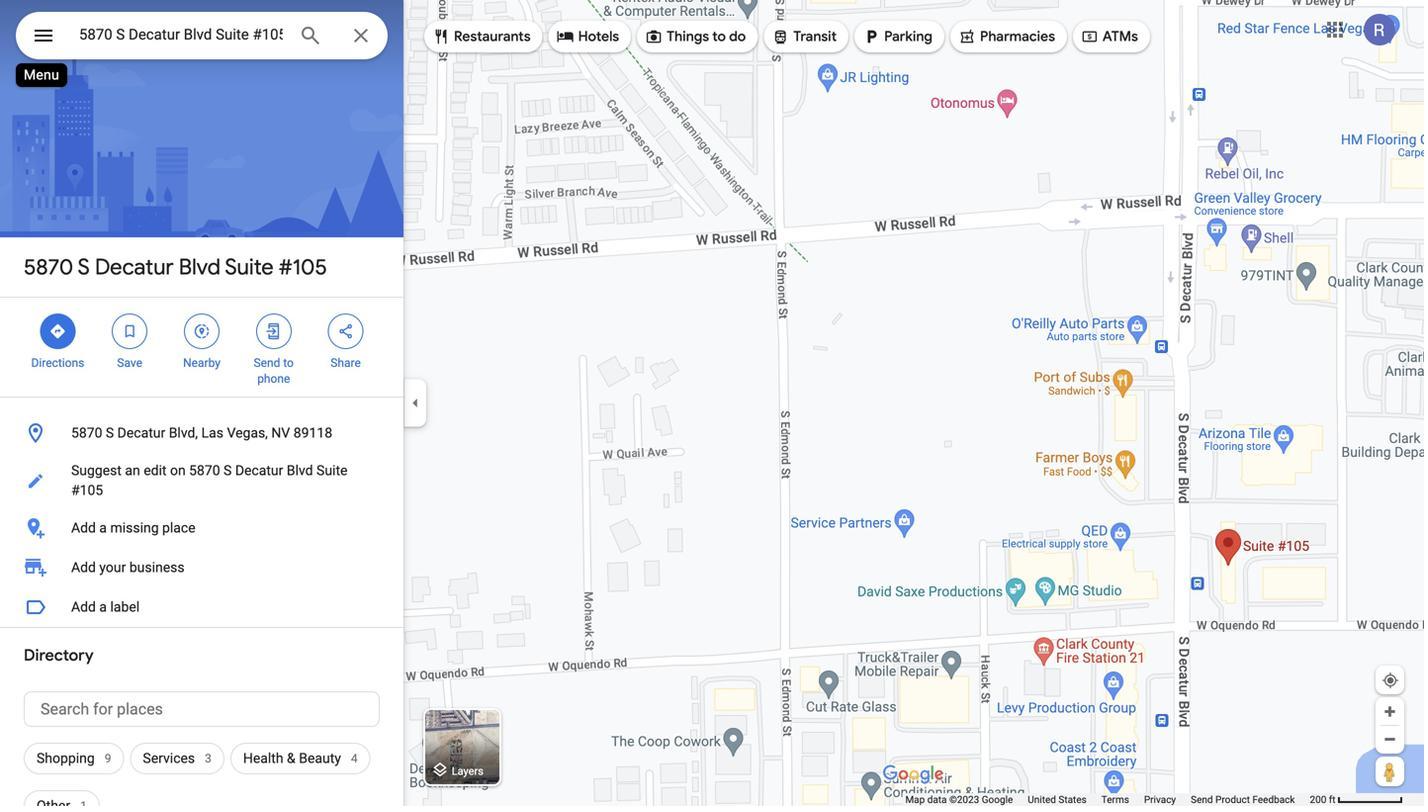 Task type: describe. For each thing, give the bounding box(es) containing it.
vegas,
[[227, 425, 268, 441]]

 search field
[[16, 12, 388, 63]]

beauty
[[299, 750, 341, 766]]

decatur inside suggest an edit on 5870 s decatur blvd suite #105
[[235, 462, 283, 479]]

services
[[143, 750, 195, 766]]

3
[[205, 752, 212, 765]]

directions
[[31, 356, 84, 370]]


[[432, 26, 450, 47]]

privacy
[[1144, 794, 1176, 806]]

200 ft button
[[1310, 794, 1403, 806]]

united
[[1028, 794, 1056, 806]]

 atms
[[1081, 26, 1138, 47]]

suggest an edit on 5870 s decatur blvd suite #105
[[71, 462, 348, 498]]

health
[[243, 750, 283, 766]]

suggest an edit on 5870 s decatur blvd suite #105 button
[[0, 453, 404, 508]]

0 horizontal spatial suite
[[225, 253, 274, 281]]

none field inside 5870 s decatur blvd suite #105, las vegas, nv 89118 field
[[79, 23, 283, 46]]

add for add a label
[[71, 599, 96, 615]]

decatur for blvd,
[[117, 425, 165, 441]]


[[645, 26, 663, 47]]

ft
[[1329, 794, 1336, 806]]


[[862, 26, 880, 47]]

add a label button
[[0, 587, 404, 627]]

phone
[[257, 372, 290, 386]]

4
[[351, 752, 358, 765]]

nv
[[271, 425, 290, 441]]


[[958, 26, 976, 47]]

parking
[[884, 28, 933, 45]]

blvd,
[[169, 425, 198, 441]]


[[121, 320, 139, 342]]

united states
[[1028, 794, 1087, 806]]

to inside  things to do
[[712, 28, 726, 45]]

layers
[[452, 765, 484, 777]]


[[772, 26, 789, 47]]

send for send product feedback
[[1191, 794, 1213, 806]]

 button
[[16, 12, 71, 63]]

send to phone
[[254, 356, 294, 386]]

 things to do
[[645, 26, 746, 47]]


[[265, 320, 283, 342]]

actions for 5870 s decatur blvd suite #105 region
[[0, 298, 404, 397]]

5870 s decatur blvd, las vegas, nv 89118
[[71, 425, 332, 441]]

health & beauty 4
[[243, 750, 358, 766]]

add your business
[[71, 559, 185, 576]]


[[193, 320, 211, 342]]

footer inside google maps "element"
[[905, 793, 1310, 806]]

nearby
[[183, 356, 220, 370]]

suite inside suggest an edit on 5870 s decatur blvd suite #105
[[316, 462, 348, 479]]

show street view coverage image
[[1376, 757, 1404, 786]]

terms button
[[1102, 793, 1129, 806]]

google maps element
[[0, 0, 1424, 806]]


[[337, 320, 355, 342]]

product
[[1215, 794, 1250, 806]]

google
[[982, 794, 1013, 806]]

©2023
[[949, 794, 979, 806]]

business
[[129, 559, 185, 576]]

atms
[[1103, 28, 1138, 45]]

0 vertical spatial #105
[[279, 253, 327, 281]]

5870 for 5870 s decatur blvd suite #105
[[24, 253, 73, 281]]

privacy button
[[1144, 793, 1176, 806]]


[[32, 21, 55, 50]]

zoom in image
[[1383, 704, 1397, 719]]

las
[[201, 425, 224, 441]]

5870 s decatur blvd suite #105 main content
[[0, 0, 404, 806]]

5870 s decatur blvd, las vegas, nv 89118 button
[[0, 413, 404, 453]]

s for 5870 s decatur blvd, las vegas, nv 89118
[[106, 425, 114, 441]]

services 3
[[143, 750, 212, 766]]

place
[[162, 520, 195, 536]]

a for missing
[[99, 520, 107, 536]]

an
[[125, 462, 140, 479]]

#105 inside suggest an edit on 5870 s decatur blvd suite #105
[[71, 482, 103, 498]]

states
[[1059, 794, 1087, 806]]

show your location image
[[1382, 672, 1399, 689]]

5870 inside suggest an edit on 5870 s decatur blvd suite #105
[[189, 462, 220, 479]]

5870 s decatur blvd suite #105
[[24, 253, 327, 281]]



Task type: locate. For each thing, give the bounding box(es) containing it.
#105 up 
[[279, 253, 327, 281]]

your
[[99, 559, 126, 576]]

1 add from the top
[[71, 520, 96, 536]]

 hotels
[[556, 26, 619, 47]]

 restaurants
[[432, 26, 531, 47]]

1 horizontal spatial s
[[106, 425, 114, 441]]

0 vertical spatial add
[[71, 520, 96, 536]]

add left missing on the bottom left of the page
[[71, 520, 96, 536]]

terms
[[1102, 794, 1129, 806]]

3 add from the top
[[71, 599, 96, 615]]

decatur for blvd
[[95, 253, 174, 281]]

1 vertical spatial blvd
[[287, 462, 313, 479]]

5870 right on
[[189, 462, 220, 479]]

 transit
[[772, 26, 837, 47]]

&
[[287, 750, 295, 766]]

a left label at the left bottom of page
[[99, 599, 107, 615]]

save
[[117, 356, 142, 370]]

1 horizontal spatial #105
[[279, 253, 327, 281]]

zoom out image
[[1383, 732, 1397, 747]]

2 vertical spatial s
[[224, 462, 232, 479]]

1 a from the top
[[99, 520, 107, 536]]

add
[[71, 520, 96, 536], [71, 559, 96, 576], [71, 599, 96, 615]]

#105
[[279, 253, 327, 281], [71, 482, 103, 498]]

1 vertical spatial s
[[106, 425, 114, 441]]

blvd up ''
[[179, 253, 221, 281]]

send left "product"
[[1191, 794, 1213, 806]]

blvd
[[179, 253, 221, 281], [287, 462, 313, 479]]

share
[[331, 356, 361, 370]]

5870
[[24, 253, 73, 281], [71, 425, 102, 441], [189, 462, 220, 479]]

send product feedback
[[1191, 794, 1295, 806]]

0 vertical spatial a
[[99, 520, 107, 536]]

1 vertical spatial #105
[[71, 482, 103, 498]]

collapse side panel image
[[404, 392, 426, 414]]

do
[[729, 28, 746, 45]]

send inside button
[[1191, 794, 1213, 806]]


[[1081, 26, 1099, 47]]

send product feedback button
[[1191, 793, 1295, 806]]

map data ©2023 google
[[905, 794, 1013, 806]]

shopping
[[37, 750, 95, 766]]

200
[[1310, 794, 1327, 806]]

data
[[927, 794, 947, 806]]

hotels
[[578, 28, 619, 45]]

shopping 9
[[37, 750, 111, 766]]

send inside send to phone
[[254, 356, 280, 370]]

send for send to phone
[[254, 356, 280, 370]]

1 horizontal spatial suite
[[316, 462, 348, 479]]

none text field inside 5870 s decatur blvd suite #105 main content
[[24, 691, 380, 727]]

add a label
[[71, 599, 140, 615]]

s inside suggest an edit on 5870 s decatur blvd suite #105
[[224, 462, 232, 479]]

add for add your business
[[71, 559, 96, 576]]

1 vertical spatial add
[[71, 559, 96, 576]]

1 horizontal spatial to
[[712, 28, 726, 45]]

2 a from the top
[[99, 599, 107, 615]]

9
[[105, 752, 111, 765]]

s inside the 5870 s decatur blvd, las vegas, nv 89118 button
[[106, 425, 114, 441]]

1 horizontal spatial blvd
[[287, 462, 313, 479]]

200 ft
[[1310, 794, 1336, 806]]

0 vertical spatial s
[[78, 253, 90, 281]]

89118
[[293, 425, 332, 441]]

transit
[[793, 28, 837, 45]]

edit
[[144, 462, 167, 479]]

0 vertical spatial 5870
[[24, 253, 73, 281]]

0 vertical spatial send
[[254, 356, 280, 370]]

5870 up 
[[24, 253, 73, 281]]

5870 S Decatur Blvd Suite #105, Las Vegas, NV 89118 field
[[16, 12, 388, 59]]

2 vertical spatial decatur
[[235, 462, 283, 479]]

0 horizontal spatial to
[[283, 356, 294, 370]]

suggest
[[71, 462, 122, 479]]

2 vertical spatial add
[[71, 599, 96, 615]]

2 vertical spatial 5870
[[189, 462, 220, 479]]

to up phone
[[283, 356, 294, 370]]

to left do at the top of page
[[712, 28, 726, 45]]

add a missing place button
[[0, 508, 404, 548]]

to inside send to phone
[[283, 356, 294, 370]]

1 vertical spatial to
[[283, 356, 294, 370]]

add your business link
[[0, 548, 404, 587]]

add for add a missing place
[[71, 520, 96, 536]]


[[49, 320, 67, 342]]

2 add from the top
[[71, 559, 96, 576]]

restaurants
[[454, 28, 531, 45]]

1 horizontal spatial send
[[1191, 794, 1213, 806]]

decatur down vegas,
[[235, 462, 283, 479]]

missing
[[110, 520, 159, 536]]

pharmacies
[[980, 28, 1055, 45]]

0 vertical spatial decatur
[[95, 253, 174, 281]]

blvd down 89118
[[287, 462, 313, 479]]

add inside button
[[71, 599, 96, 615]]

a for label
[[99, 599, 107, 615]]

send
[[254, 356, 280, 370], [1191, 794, 1213, 806]]

1 vertical spatial send
[[1191, 794, 1213, 806]]

decatur up the 
[[95, 253, 174, 281]]

decatur
[[95, 253, 174, 281], [117, 425, 165, 441], [235, 462, 283, 479]]

on
[[170, 462, 186, 479]]

a inside button
[[99, 599, 107, 615]]

united states button
[[1028, 793, 1087, 806]]

suite up 
[[225, 253, 274, 281]]

things
[[667, 28, 709, 45]]

blvd inside suggest an edit on 5870 s decatur blvd suite #105
[[287, 462, 313, 479]]

None text field
[[24, 691, 380, 727]]

0 horizontal spatial s
[[78, 253, 90, 281]]

None field
[[79, 23, 283, 46]]

0 vertical spatial suite
[[225, 253, 274, 281]]

0 vertical spatial to
[[712, 28, 726, 45]]

0 horizontal spatial send
[[254, 356, 280, 370]]

0 horizontal spatial blvd
[[179, 253, 221, 281]]

2 horizontal spatial s
[[224, 462, 232, 479]]

1 vertical spatial decatur
[[117, 425, 165, 441]]

a left missing on the bottom left of the page
[[99, 520, 107, 536]]

 parking
[[862, 26, 933, 47]]

label
[[110, 599, 140, 615]]

to
[[712, 28, 726, 45], [283, 356, 294, 370]]

a
[[99, 520, 107, 536], [99, 599, 107, 615]]

send up phone
[[254, 356, 280, 370]]

add left the your
[[71, 559, 96, 576]]

s
[[78, 253, 90, 281], [106, 425, 114, 441], [224, 462, 232, 479]]

5870 for 5870 s decatur blvd, las vegas, nv 89118
[[71, 425, 102, 441]]

directory
[[24, 645, 94, 666]]

0 vertical spatial blvd
[[179, 253, 221, 281]]

0 horizontal spatial #105
[[71, 482, 103, 498]]

add inside button
[[71, 520, 96, 536]]

1 vertical spatial suite
[[316, 462, 348, 479]]

footer
[[905, 793, 1310, 806]]

s for 5870 s decatur blvd suite #105
[[78, 253, 90, 281]]


[[556, 26, 574, 47]]

decatur up an
[[117, 425, 165, 441]]

a inside button
[[99, 520, 107, 536]]

feedback
[[1253, 794, 1295, 806]]

#105 down suggest
[[71, 482, 103, 498]]

suite
[[225, 253, 274, 281], [316, 462, 348, 479]]

1 vertical spatial 5870
[[71, 425, 102, 441]]

 pharmacies
[[958, 26, 1055, 47]]

suite down 89118
[[316, 462, 348, 479]]

footer containing map data ©2023 google
[[905, 793, 1310, 806]]

google account: ruby anderson  
(rubyanndersson@gmail.com) image
[[1364, 14, 1395, 46]]

map
[[905, 794, 925, 806]]

add left label at the left bottom of page
[[71, 599, 96, 615]]

5870 up suggest
[[71, 425, 102, 441]]

1 vertical spatial a
[[99, 599, 107, 615]]

add a missing place
[[71, 520, 195, 536]]



Task type: vqa. For each thing, say whether or not it's contained in the screenshot.
the Add in the Add A Label BUTTON
no



